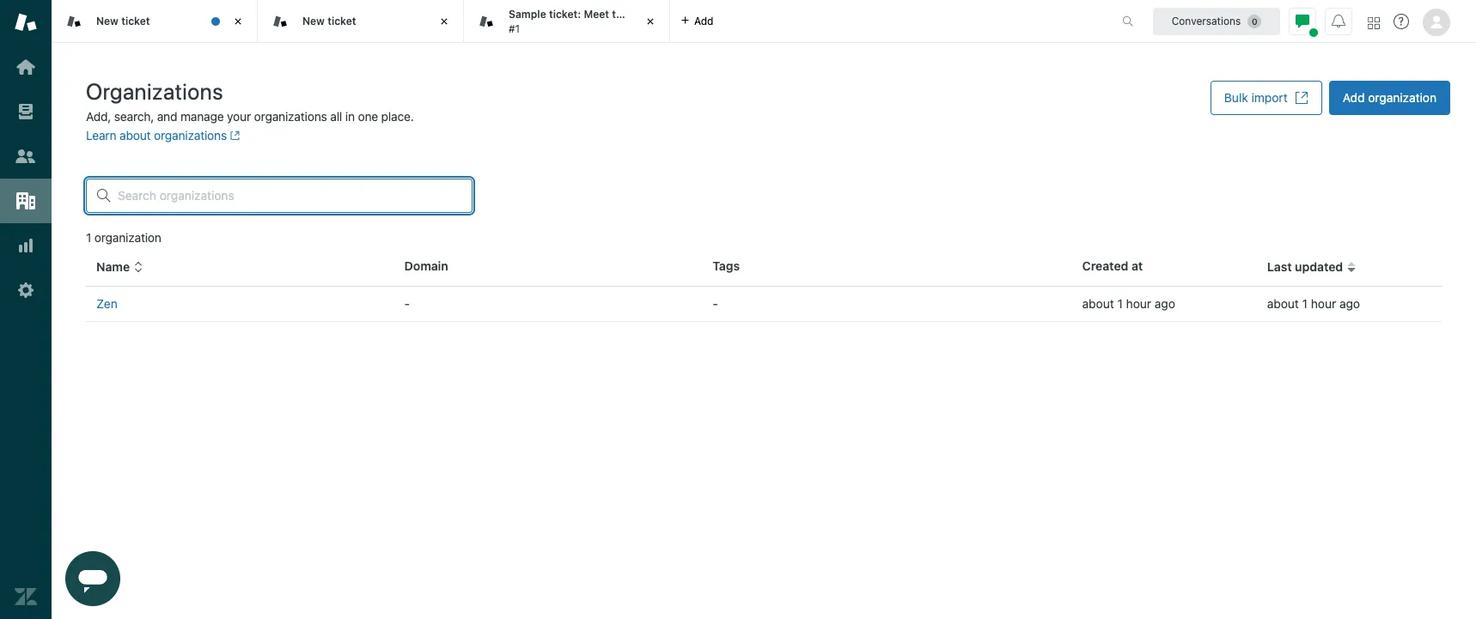 Task type: describe. For each thing, give the bounding box(es) containing it.
2 new ticket tab from the left
[[258, 0, 464, 43]]

organizations
[[86, 78, 223, 104]]

last updated button
[[1268, 260, 1357, 275]]

learn about organizations link
[[86, 128, 240, 143]]

sample
[[509, 8, 546, 21]]

bulk import
[[1225, 90, 1288, 105]]

1 - from the left
[[405, 297, 410, 311]]

1 ago from the left
[[1155, 297, 1176, 311]]

organizations inside organizations add, search, and manage your organizations all in one place.
[[254, 109, 327, 124]]

0 horizontal spatial ticket
[[121, 14, 150, 27]]

1 organization
[[86, 230, 161, 245]]

0 horizontal spatial 1
[[86, 230, 91, 245]]

sample ticket: meet the ticket #1
[[509, 8, 660, 35]]

tabs tab list
[[52, 0, 1105, 43]]

zendesk image
[[15, 586, 37, 609]]

conversations
[[1172, 14, 1241, 27]]

(opens in a new tab) image
[[227, 131, 240, 141]]

main element
[[0, 0, 52, 620]]

manage
[[180, 109, 224, 124]]

organizations image
[[15, 190, 37, 212]]

conversations button
[[1154, 7, 1281, 35]]

1 vertical spatial organizations
[[154, 128, 227, 143]]

last
[[1268, 260, 1292, 274]]

place.
[[381, 109, 414, 124]]

bulk
[[1225, 90, 1249, 105]]

1 new ticket tab from the left
[[52, 0, 258, 43]]

2 new from the left
[[303, 14, 325, 27]]

1 horizontal spatial about
[[1083, 297, 1115, 311]]

zendesk support image
[[15, 11, 37, 34]]

3 close image from the left
[[642, 13, 659, 30]]

in
[[345, 109, 355, 124]]

add organization button
[[1330, 81, 1451, 115]]

organization for add organization
[[1369, 90, 1437, 105]]

get help image
[[1394, 14, 1410, 29]]

get started image
[[15, 56, 37, 78]]

Search organizations field
[[118, 188, 462, 204]]

0 horizontal spatial about
[[120, 128, 151, 143]]

learn
[[86, 128, 116, 143]]

views image
[[15, 101, 37, 123]]

domain
[[405, 259, 448, 273]]

meet
[[584, 8, 609, 21]]

notifications image
[[1332, 14, 1346, 28]]

updated
[[1296, 260, 1344, 274]]

button displays agent's chat status as online. image
[[1296, 14, 1310, 28]]

import
[[1252, 90, 1288, 105]]

all
[[330, 109, 342, 124]]

add,
[[86, 109, 111, 124]]

the
[[612, 8, 629, 21]]

2 - from the left
[[713, 297, 718, 311]]

admin image
[[15, 279, 37, 302]]



Task type: vqa. For each thing, say whether or not it's contained in the screenshot.
Search organizations field
yes



Task type: locate. For each thing, give the bounding box(es) containing it.
1 horizontal spatial ticket
[[328, 14, 356, 27]]

1 down last updated
[[1303, 297, 1308, 311]]

ago
[[1155, 297, 1176, 311], [1340, 297, 1361, 311]]

2 horizontal spatial ticket
[[631, 8, 660, 21]]

organizations add, search, and manage your organizations all in one place.
[[86, 78, 414, 124]]

zen link
[[96, 297, 118, 311]]

0 horizontal spatial new
[[96, 14, 119, 27]]

one
[[358, 109, 378, 124]]

reporting image
[[15, 235, 37, 257]]

0 vertical spatial organizations
[[254, 109, 327, 124]]

about down search,
[[120, 128, 151, 143]]

customers image
[[15, 145, 37, 168]]

1 horizontal spatial ago
[[1340, 297, 1361, 311]]

1 about 1 hour ago from the left
[[1083, 297, 1176, 311]]

zen
[[96, 297, 118, 311]]

hour down at
[[1127, 297, 1152, 311]]

close image left #1
[[436, 13, 453, 30]]

2 horizontal spatial 1
[[1303, 297, 1308, 311]]

organization inside button
[[1369, 90, 1437, 105]]

organizations left the all
[[254, 109, 327, 124]]

0 horizontal spatial hour
[[1127, 297, 1152, 311]]

0 vertical spatial organization
[[1369, 90, 1437, 105]]

ticket:
[[549, 8, 581, 21]]

new
[[96, 14, 119, 27], [303, 14, 325, 27]]

zendesk products image
[[1368, 17, 1380, 29]]

0 horizontal spatial new ticket
[[96, 14, 150, 27]]

learn about organizations
[[86, 128, 227, 143]]

1 vertical spatial organization
[[94, 230, 161, 245]]

created
[[1083, 259, 1129, 273]]

created at
[[1083, 259, 1143, 273]]

ticket
[[631, 8, 660, 21], [121, 14, 150, 27], [328, 14, 356, 27]]

2 new ticket from the left
[[303, 14, 356, 27]]

1
[[86, 230, 91, 245], [1118, 297, 1123, 311], [1303, 297, 1308, 311]]

- down tags
[[713, 297, 718, 311]]

ticket inside the sample ticket: meet the ticket #1
[[631, 8, 660, 21]]

last updated
[[1268, 260, 1344, 274]]

2 hour from the left
[[1312, 297, 1337, 311]]

name
[[96, 260, 130, 274]]

search,
[[114, 109, 154, 124]]

2 ago from the left
[[1340, 297, 1361, 311]]

name button
[[96, 260, 144, 275]]

-
[[405, 297, 410, 311], [713, 297, 718, 311]]

1 new from the left
[[96, 14, 119, 27]]

about down "created" in the right top of the page
[[1083, 297, 1115, 311]]

2 horizontal spatial close image
[[642, 13, 659, 30]]

1 horizontal spatial organizations
[[254, 109, 327, 124]]

1 horizontal spatial new
[[303, 14, 325, 27]]

1 horizontal spatial close image
[[436, 13, 453, 30]]

tab
[[464, 0, 670, 43]]

about
[[120, 128, 151, 143], [1083, 297, 1115, 311], [1268, 297, 1300, 311]]

add
[[1343, 90, 1365, 105]]

close image right the
[[642, 13, 659, 30]]

1 horizontal spatial hour
[[1312, 297, 1337, 311]]

hour down updated
[[1312, 297, 1337, 311]]

0 horizontal spatial close image
[[230, 13, 247, 30]]

0 horizontal spatial organization
[[94, 230, 161, 245]]

organizations
[[254, 109, 327, 124], [154, 128, 227, 143]]

1 right reporting image
[[86, 230, 91, 245]]

close image
[[230, 13, 247, 30], [436, 13, 453, 30], [642, 13, 659, 30]]

about down the last
[[1268, 297, 1300, 311]]

new ticket for second new ticket tab from right
[[96, 14, 150, 27]]

0 horizontal spatial organizations
[[154, 128, 227, 143]]

1 new ticket from the left
[[96, 14, 150, 27]]

about 1 hour ago down at
[[1083, 297, 1176, 311]]

add organization
[[1343, 90, 1437, 105]]

- down domain
[[405, 297, 410, 311]]

bulk import button
[[1211, 81, 1323, 115]]

new ticket
[[96, 14, 150, 27], [303, 14, 356, 27]]

hour
[[1127, 297, 1152, 311], [1312, 297, 1337, 311]]

0 horizontal spatial -
[[405, 297, 410, 311]]

organization for 1 organization
[[94, 230, 161, 245]]

add button
[[670, 0, 724, 42]]

1 horizontal spatial 1
[[1118, 297, 1123, 311]]

1 horizontal spatial new ticket
[[303, 14, 356, 27]]

2 about 1 hour ago from the left
[[1268, 297, 1361, 311]]

1 horizontal spatial about 1 hour ago
[[1268, 297, 1361, 311]]

close image up organizations add, search, and manage your organizations all in one place. at left top
[[230, 13, 247, 30]]

0 horizontal spatial ago
[[1155, 297, 1176, 311]]

1 down "created at"
[[1118, 297, 1123, 311]]

your
[[227, 109, 251, 124]]

1 horizontal spatial organization
[[1369, 90, 1437, 105]]

new ticket for second new ticket tab from left
[[303, 14, 356, 27]]

#1
[[509, 22, 520, 35]]

add
[[695, 14, 714, 27]]

organization up name button
[[94, 230, 161, 245]]

organizations down the manage
[[154, 128, 227, 143]]

new ticket tab
[[52, 0, 258, 43], [258, 0, 464, 43]]

2 horizontal spatial about
[[1268, 297, 1300, 311]]

organization
[[1369, 90, 1437, 105], [94, 230, 161, 245]]

1 hour from the left
[[1127, 297, 1152, 311]]

at
[[1132, 259, 1143, 273]]

and
[[157, 109, 177, 124]]

1 horizontal spatial -
[[713, 297, 718, 311]]

0 horizontal spatial about 1 hour ago
[[1083, 297, 1176, 311]]

tab containing sample ticket: meet the ticket
[[464, 0, 670, 43]]

about 1 hour ago down "last updated" button
[[1268, 297, 1361, 311]]

1 close image from the left
[[230, 13, 247, 30]]

tags
[[713, 259, 740, 273]]

2 close image from the left
[[436, 13, 453, 30]]

organization right add
[[1369, 90, 1437, 105]]

about 1 hour ago
[[1083, 297, 1176, 311], [1268, 297, 1361, 311]]



